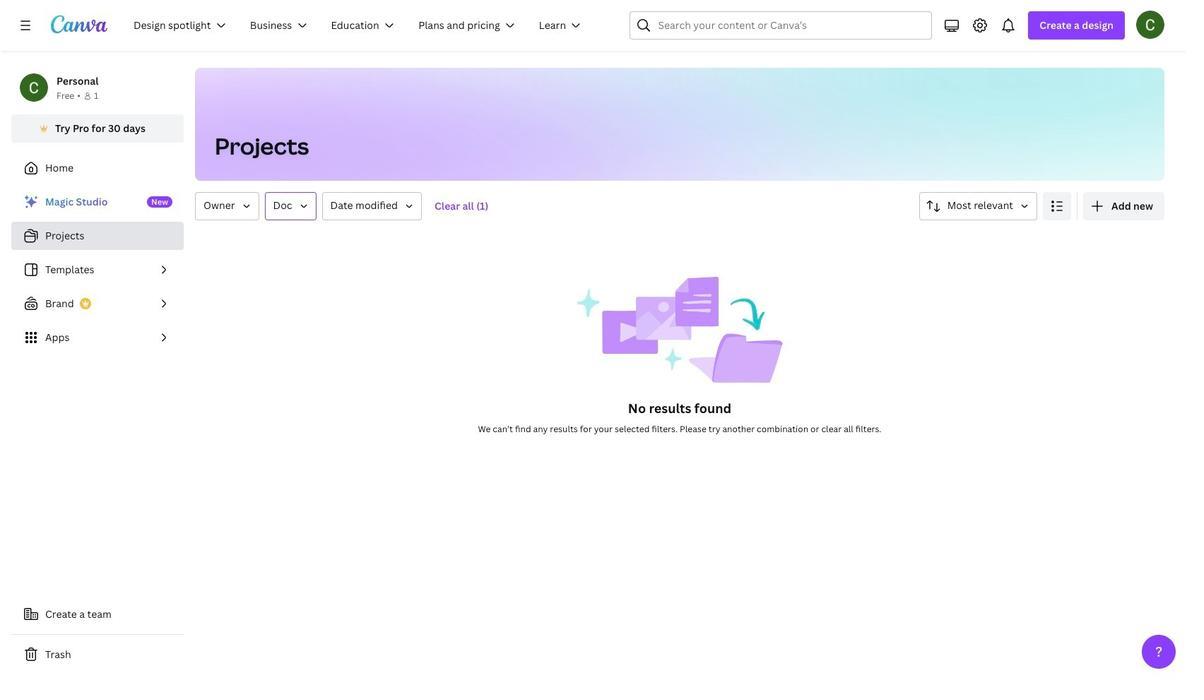 Task type: describe. For each thing, give the bounding box(es) containing it.
top level navigation element
[[124, 11, 596, 40]]

Search search field
[[658, 12, 904, 39]]

Sort by button
[[919, 192, 1038, 221]]



Task type: vqa. For each thing, say whether or not it's contained in the screenshot.
data
no



Task type: locate. For each thing, give the bounding box(es) containing it.
Owner button
[[195, 192, 259, 221]]

None search field
[[630, 11, 933, 40]]

list
[[11, 188, 184, 352]]

Date modified button
[[322, 192, 422, 221]]

Category button
[[265, 192, 316, 221]]

christina overa image
[[1137, 11, 1165, 39]]



